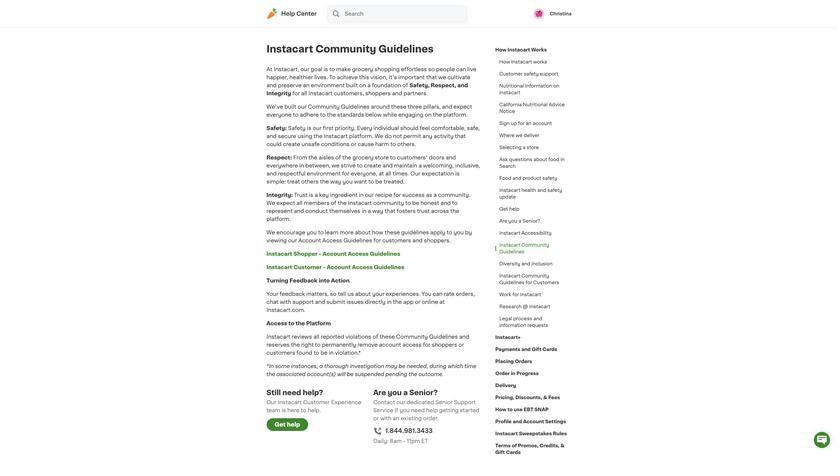 Task type: locate. For each thing, give the bounding box(es) containing it.
on down pillars,
[[425, 112, 432, 117]]

research
[[499, 304, 522, 309]]

our up if
[[396, 400, 405, 405]]

platform. up comfortable,
[[443, 112, 467, 117]]

a down this
[[367, 83, 371, 88]]

about for shoppers.
[[355, 230, 371, 235]]

get down team
[[275, 422, 286, 428]]

customers down the reserves
[[266, 350, 295, 356]]

in inside from the aisles of the grocery store to customers' doors and everywhere in between, we strive to create and maintain a welcoming, inclusive, and respectful environment for everyone, at all times. our expectation is simple: treat others the way you want to be treated.
[[299, 163, 304, 168]]

is inside safety is our first priority. every individual should feel comfortable, safe, and secure using the instacart platform. we do not permit any activity that could create unsafe conditions or cause harm to others.
[[307, 125, 311, 131]]

and down foundation
[[392, 91, 402, 96]]

at inside your feedback matters, so tell us about your experiences. you can rate orders, chat with support and submit issues directly in the app or online at instacart.com.
[[439, 299, 445, 305]]

create
[[283, 142, 300, 147], [364, 163, 381, 168]]

instacart,
[[274, 67, 299, 72]]

a down customers'
[[419, 163, 422, 168]]

0 vertical spatial nutritional
[[499, 84, 524, 88]]

0 horizontal spatial so
[[330, 291, 337, 297]]

1 vertical spatial about
[[355, 230, 371, 235]]

our up the adhere
[[298, 104, 307, 109]]

0 vertical spatial an
[[303, 83, 309, 88]]

help?
[[303, 389, 323, 396]]

1 horizontal spatial so
[[428, 67, 435, 72]]

are inside the are you a senior? contact our dedicated senior support service if you need help getting started or with an existing order.
[[373, 389, 386, 396]]

food
[[499, 176, 511, 181]]

instacart down how instacart works
[[511, 60, 532, 64]]

safety
[[288, 125, 306, 131]]

activity
[[434, 133, 454, 139]]

& inside terms of promos, credits, & gift cards
[[560, 444, 564, 448]]

customers inside the instacart reviews all reported violations of these community guidelines and reserves the right to permanently remove account access for shoppers or customers found to be in violation.*
[[266, 350, 295, 356]]

at up treated.
[[379, 171, 384, 176]]

1 horizontal spatial &
[[560, 444, 564, 448]]

order
[[495, 371, 510, 376]]

partners.
[[404, 91, 428, 96]]

could
[[266, 142, 282, 147]]

or inside safety is our first priority. every individual should feel comfortable, safe, and secure using the instacart platform. we do not permit any activity that could create unsafe conditions or cause harm to others.
[[351, 142, 356, 147]]

nutritional
[[499, 84, 524, 88], [523, 102, 548, 107]]

to inside how to use ebt snap link
[[508, 407, 513, 412]]

get help button
[[266, 419, 308, 431]]

on down this
[[359, 83, 366, 88]]

0 vertical spatial platform.
[[443, 112, 467, 117]]

2 vertical spatial these
[[380, 334, 395, 340]]

2 horizontal spatial that
[[455, 133, 466, 139]]

nutritional inside california nutritional advice notice
[[523, 102, 548, 107]]

expect up safe,
[[453, 104, 472, 109]]

instacart accessibility link
[[495, 227, 556, 239]]

1 vertical spatial create
[[364, 163, 381, 168]]

0 horizontal spatial expect
[[276, 200, 295, 206]]

0 vertical spatial create
[[283, 142, 300, 147]]

during
[[429, 364, 446, 369]]

others.
[[397, 142, 416, 147]]

cards down requests
[[542, 347, 557, 352]]

for inside we encourage you to learn more about how these guidelines apply to you by viewing our account access guidelines for customers and shoppers.
[[374, 238, 381, 243]]

0 vertical spatial store
[[527, 145, 539, 150]]

safety right the health
[[547, 188, 562, 193]]

that
[[426, 75, 437, 80], [455, 133, 466, 139], [385, 208, 395, 214]]

way
[[330, 179, 341, 184], [372, 208, 383, 214]]

we inside from the aisles of the grocery store to customers' doors and everywhere in between, we strive to create and maintain a welcoming, inclusive, and respectful environment for everyone, at all times. our expectation is simple: treat others the way you want to be treated.
[[332, 163, 339, 168]]

and right pillars,
[[442, 104, 452, 109]]

shoppers inside the instacart reviews all reported violations of these community guidelines and reserves the right to permanently remove account access for shoppers or customers found to be in violation.*
[[432, 342, 457, 348]]

to right the adhere
[[320, 112, 326, 117]]

our inside we've built our community guidelines around these three pillars, and expect everyone to adhere to the standards below while engaging on the platform.
[[298, 104, 307, 109]]

0 horizontal spatial on
[[359, 83, 366, 88]]

1 vertical spatial are
[[373, 389, 386, 396]]

customer safety support
[[499, 72, 558, 76]]

0 vertical spatial customers
[[382, 238, 411, 243]]

1 horizontal spatial at
[[439, 299, 445, 305]]

at
[[379, 171, 384, 176], [439, 299, 445, 305]]

1 vertical spatial safety
[[542, 176, 557, 181]]

with up instacart.com.
[[280, 299, 291, 305]]

2 vertical spatial help
[[287, 422, 300, 428]]

of down important
[[402, 83, 408, 88]]

our inside trust is a key ingredient in our recipe for success as a community. we expect all members of the instacart community to be honest and to represent and conduct themselves in a way that fosters trust across the platform.
[[365, 192, 374, 198]]

2 horizontal spatial on
[[553, 84, 559, 88]]

for up "community"
[[393, 192, 401, 198]]

0 vertical spatial at
[[379, 171, 384, 176]]

help center
[[281, 11, 317, 16]]

should
[[400, 125, 418, 131]]

instacart health and safety update link
[[495, 184, 572, 203]]

in
[[561, 157, 565, 162], [299, 163, 304, 168], [359, 192, 364, 198], [362, 208, 366, 214], [387, 299, 392, 305], [329, 350, 334, 356], [511, 371, 515, 376]]

all
[[301, 91, 307, 96], [385, 171, 391, 176], [297, 200, 302, 206], [313, 334, 319, 340]]

we up viewing
[[266, 230, 275, 235]]

is
[[324, 67, 328, 72], [307, 125, 311, 131], [455, 171, 460, 176], [309, 192, 313, 198], [282, 408, 286, 413]]

legal
[[499, 316, 512, 321]]

payments
[[495, 347, 520, 352]]

our inside from the aisles of the grocery store to customers' doors and everywhere in between, we strive to create and maintain a welcoming, inclusive, and respectful environment for everyone, at all times. our expectation is simple: treat others the way you want to be treated.
[[410, 171, 420, 176]]

0 vertical spatial about
[[534, 157, 547, 162]]

0 vertical spatial environment
[[311, 83, 345, 88]]

can up cultivate
[[456, 67, 466, 72]]

with down service
[[380, 416, 391, 421]]

daily:
[[373, 439, 388, 444]]

0 vertical spatial we
[[438, 75, 446, 80]]

shoppers.
[[424, 238, 451, 243]]

or inside your feedback matters, so tell us about your experiences. you can rate orders, chat with support and submit issues directly in the app or online at instacart.com.
[[415, 299, 420, 305]]

support
[[540, 72, 558, 76], [293, 299, 314, 305]]

1 vertical spatial so
[[330, 291, 337, 297]]

to right here
[[301, 408, 306, 413]]

the inside your feedback matters, so tell us about your experiences. you can rate orders, chat with support and submit issues directly in the app or online at instacart.com.
[[393, 299, 402, 305]]

1 vertical spatial account
[[379, 342, 401, 348]]

that down "community"
[[385, 208, 395, 214]]

0 vertical spatial cards
[[542, 347, 557, 352]]

the down pillars,
[[433, 112, 442, 117]]

0 vertical spatial need
[[282, 389, 301, 396]]

an up "deliver"
[[526, 121, 531, 126]]

the down reviews
[[291, 342, 300, 348]]

account up instacart customer - account access guidelines link
[[323, 251, 347, 257]]

1 vertical spatial customers
[[266, 350, 295, 356]]

we inside trust is a key ingredient in our recipe for success as a community. we expect all members of the instacart community to be honest and to represent and conduct themselves in a way that fosters trust across the platform.
[[266, 200, 275, 206]]

0 vertical spatial senior?
[[523, 219, 540, 223]]

0 vertical spatial help
[[509, 207, 519, 211]]

1 horizontal spatial cards
[[542, 347, 557, 352]]

shopper
[[294, 251, 318, 257]]

platform. inside we've built our community guidelines around these three pillars, and expect everyone to adhere to the standards below while engaging on the platform.
[[443, 112, 467, 117]]

and inside safety, respect, and integrity
[[457, 83, 468, 88]]

order in progress
[[495, 371, 539, 376]]

1 horizontal spatial can
[[456, 67, 466, 72]]

these inside the instacart reviews all reported violations of these community guidelines and reserves the right to permanently remove account access for shoppers or customers found to be in violation.*
[[380, 334, 395, 340]]

support inside your feedback matters, so tell us about your experiences. you can rate orders, chat with support and submit issues directly in the app or online at instacart.com.
[[293, 299, 314, 305]]

feedback
[[290, 278, 317, 283]]

access down learn
[[322, 238, 342, 243]]

instacart up here
[[278, 400, 302, 405]]

and down cultivate
[[457, 83, 468, 88]]

food
[[548, 157, 559, 162]]

2 vertical spatial we
[[332, 163, 339, 168]]

as
[[426, 192, 432, 198]]

our up team
[[266, 400, 276, 405]]

1 vertical spatial we
[[266, 200, 275, 206]]

0 horizontal spatial shoppers
[[365, 91, 391, 96]]

1 vertical spatial our
[[266, 400, 276, 405]]

0 horizontal spatial way
[[330, 179, 341, 184]]

- for customer
[[323, 265, 325, 270]]

how down how instacart works link
[[499, 60, 510, 64]]

information
[[525, 84, 552, 88]]

gift down terms
[[495, 450, 505, 455]]

we inside at instacart, our goal is to make grocery shopping effortless so people can live happier, healthier lives. to achieve this vision, it's important that we cultivate and preserve an environment built on a foundation of
[[438, 75, 446, 80]]

account inside we encourage you to learn more about how these guidelines apply to you by viewing our account access guidelines for customers and shoppers.
[[298, 238, 321, 243]]

1 vertical spatial &
[[560, 444, 564, 448]]

customer inside still need help? our instacart customer experience team is here to help.
[[303, 400, 330, 405]]

0 vertical spatial get
[[499, 207, 508, 211]]

0 vertical spatial built
[[346, 83, 358, 88]]

an inside the are you a senior? contact our dedicated senior support service if you need help getting started or with an existing order.
[[393, 416, 399, 421]]

senior? for are you a senior? contact our dedicated senior support service if you need help getting started or with an existing order.
[[409, 389, 438, 396]]

and up time
[[459, 334, 469, 340]]

1 horizontal spatial we
[[438, 75, 446, 80]]

about
[[534, 157, 547, 162], [355, 230, 371, 235], [355, 291, 371, 297]]

are
[[499, 219, 507, 223], [373, 389, 386, 396]]

grocery up this
[[352, 67, 373, 72]]

instacart down diversity on the right bottom
[[499, 274, 520, 278]]

2 vertical spatial how
[[495, 407, 506, 412]]

expect inside trust is a key ingredient in our recipe for success as a community. we expect all members of the instacart community to be honest and to represent and conduct themselves in a way that fosters trust across the platform.
[[276, 200, 295, 206]]

of down ingredient
[[331, 200, 336, 206]]

pillars,
[[423, 104, 441, 109]]

1 horizontal spatial get
[[499, 207, 508, 211]]

these for three
[[391, 104, 406, 109]]

1 vertical spatial gift
[[495, 450, 505, 455]]

1 vertical spatial with
[[380, 416, 391, 421]]

built inside at instacart, our goal is to make grocery shopping effortless so people can live happier, healthier lives. to achieve this vision, it's important that we cultivate and preserve an environment built on a foundation of
[[346, 83, 358, 88]]

help up 'order.'
[[426, 408, 438, 413]]

for inside instacart community guidelines for customers
[[526, 280, 532, 285]]

1 vertical spatial get
[[275, 422, 286, 428]]

2 vertical spatial about
[[355, 291, 371, 297]]

payments and gift cards
[[495, 347, 557, 352]]

an down the healthier
[[303, 83, 309, 88]]

on right information on the top right of page
[[553, 84, 559, 88]]

1 vertical spatial built
[[284, 104, 296, 109]]

for right 'up'
[[518, 121, 525, 126]]

research @ instacart link
[[495, 301, 554, 313]]

want
[[354, 179, 367, 184]]

1 vertical spatial platform.
[[349, 133, 373, 139]]

experience
[[331, 400, 361, 405]]

instacart up "update"
[[499, 188, 520, 193]]

you left want
[[343, 179, 353, 184]]

0 vertical spatial how
[[495, 48, 506, 52]]

are down the get help link
[[499, 219, 507, 223]]

to down community.
[[452, 200, 458, 206]]

instacart inside instacart health and safety update
[[499, 188, 520, 193]]

0 vertical spatial grocery
[[352, 67, 373, 72]]

0 vertical spatial account
[[533, 121, 552, 126]]

instacart up @
[[520, 292, 541, 297]]

at inside from the aisles of the grocery store to customers' doors and everywhere in between, we strive to create and maintain a welcoming, inclusive, and respectful environment for everyone, at all times. our expectation is simple: treat others the way you want to be treated.
[[379, 171, 384, 176]]

search
[[499, 164, 516, 169]]

environment inside at instacart, our goal is to make grocery shopping effortless so people can live happier, healthier lives. to achieve this vision, it's important that we cultivate and preserve an environment built on a foundation of
[[311, 83, 345, 88]]

our inside safety is our first priority. every individual should feel comfortable, safe, and secure using the instacart platform. we do not permit any activity that could create unsafe conditions or cause harm to others.
[[313, 125, 322, 131]]

0 horizontal spatial platform.
[[266, 216, 291, 222]]

so up submit
[[330, 291, 337, 297]]

from
[[293, 155, 307, 160]]

in inside the 'ask questions about food in search'
[[561, 157, 565, 162]]

a inside at instacart, our goal is to make grocery shopping effortless so people can live happier, healthier lives. to achieve this vision, it's important that we cultivate and preserve an environment built on a foundation of
[[367, 83, 371, 88]]

platform. down every in the left top of the page
[[349, 133, 373, 139]]

gift inside terms of promos, credits, & gift cards
[[495, 450, 505, 455]]

1 horizontal spatial an
[[393, 416, 399, 421]]

safety:
[[266, 125, 288, 131]]

store inside from the aisles of the grocery store to customers' doors and everywhere in between, we strive to create and maintain a welcoming, inclusive, and respectful environment for everyone, at all times. our expectation is simple: treat others the way you want to be treated.
[[375, 155, 389, 160]]

gift
[[532, 347, 541, 352], [495, 450, 505, 455]]

these inside we've built our community guidelines around these three pillars, and expect everyone to adhere to the standards below while engaging on the platform.
[[391, 104, 406, 109]]

and right "food"
[[513, 176, 521, 181]]

customers
[[533, 280, 559, 285]]

0 vertical spatial can
[[456, 67, 466, 72]]

is inside trust is a key ingredient in our recipe for success as a community. we expect all members of the instacart community to be honest and to represent and conduct themselves in a way that fosters trust across the platform.
[[309, 192, 313, 198]]

about left food
[[534, 157, 547, 162]]

our inside at instacart, our goal is to make grocery shopping effortless so people can live happier, healthier lives. to achieve this vision, it's important that we cultivate and preserve an environment built on a foundation of
[[301, 67, 309, 72]]

of inside trust is a key ingredient in our recipe for success as a community. we expect all members of the instacart community to be honest and to represent and conduct themselves in a way that fosters trust across the platform.
[[331, 200, 336, 206]]

access inside we encourage you to learn more about how these guidelines apply to you by viewing our account access guidelines for customers and shoppers.
[[322, 238, 342, 243]]

1 vertical spatial shoppers
[[432, 342, 457, 348]]

right
[[301, 342, 314, 348]]

1 horizontal spatial -
[[323, 265, 325, 270]]

0 horizontal spatial are
[[373, 389, 386, 396]]

with inside the are you a senior? contact our dedicated senior support service if you need help getting started or with an existing order.
[[380, 416, 391, 421]]

1 vertical spatial environment
[[307, 171, 341, 176]]

0 horizontal spatial that
[[385, 208, 395, 214]]

where we deliver
[[499, 133, 539, 138]]

safety right product
[[542, 176, 557, 181]]

account up may
[[379, 342, 401, 348]]

1 vertical spatial help
[[426, 408, 438, 413]]

create inside from the aisles of the grocery store to customers' doors and everywhere in between, we strive to create and maintain a welcoming, inclusive, and respectful environment for everyone, at all times. our expectation is simple: treat others the way you want to be treated.
[[364, 163, 381, 168]]

0 vertical spatial that
[[426, 75, 437, 80]]

inclusion
[[532, 262, 553, 266]]

pricing, discounts, & fees link
[[495, 392, 560, 404]]

instacart up the reserves
[[266, 334, 290, 340]]

the
[[327, 112, 336, 117], [433, 112, 442, 117], [314, 133, 322, 139], [308, 155, 317, 160], [342, 155, 351, 160], [320, 179, 329, 184], [338, 200, 347, 206], [450, 208, 459, 214], [393, 299, 402, 305], [296, 321, 305, 326], [291, 342, 300, 348], [266, 372, 275, 377], [409, 372, 417, 377]]

in right directly at left bottom
[[387, 299, 392, 305]]

integrity
[[266, 91, 291, 96]]

the down needed, at the bottom of the page
[[409, 372, 417, 377]]

1 horizontal spatial expect
[[453, 104, 472, 109]]

0 horizontal spatial cards
[[506, 450, 521, 455]]

of inside terms of promos, credits, & gift cards
[[512, 444, 517, 448]]

create up the everyone,
[[364, 163, 381, 168]]

and inside at instacart, our goal is to make grocery shopping effortless so people can live happier, healthier lives. to achieve this vision, it's important that we cultivate and preserve an environment built on a foundation of
[[266, 83, 277, 88]]

community inside we've built our community guidelines around these three pillars, and expect everyone to adhere to the standards below while engaging on the platform.
[[308, 104, 340, 109]]

a inside the are you a senior? contact our dedicated senior support service if you need help getting started or with an existing order.
[[403, 389, 408, 396]]

a inside *in some instances, a thorough investigation may be needed, during which time the associated account(s) will be suspended pending the outcome.
[[319, 364, 323, 369]]

2 vertical spatial -
[[403, 439, 405, 444]]

2 horizontal spatial platform.
[[443, 112, 467, 117]]

get help inside button
[[275, 422, 300, 428]]

help
[[509, 207, 519, 211], [426, 408, 438, 413], [287, 422, 300, 428]]

all down trust
[[297, 200, 302, 206]]

senior? inside are you a senior? link
[[523, 219, 540, 223]]

1 vertical spatial senior?
[[409, 389, 438, 396]]

that inside safety is our first priority. every individual should feel comfortable, safe, and secure using the instacart platform. we do not permit any activity that could create unsafe conditions or cause harm to others.
[[455, 133, 466, 139]]

1 horizontal spatial on
[[425, 112, 432, 117]]

you right if
[[400, 408, 410, 413]]

1 horizontal spatial built
[[346, 83, 358, 88]]

about for app
[[355, 291, 371, 297]]

1 horizontal spatial help
[[426, 408, 438, 413]]

the down experiences.
[[393, 299, 402, 305]]

and
[[266, 83, 277, 88], [457, 83, 468, 88], [392, 91, 402, 96], [442, 104, 452, 109], [266, 133, 277, 139], [446, 155, 456, 160], [383, 163, 393, 168], [266, 171, 277, 176], [513, 176, 521, 181], [537, 188, 546, 193], [441, 200, 451, 206], [294, 208, 304, 214], [412, 238, 423, 243], [521, 262, 530, 266], [315, 299, 325, 305], [533, 316, 542, 321], [459, 334, 469, 340], [521, 347, 531, 352], [513, 420, 522, 424]]

shoppers up during
[[432, 342, 457, 348]]

about left how
[[355, 230, 371, 235]]

success
[[402, 192, 425, 198]]

instacart inside trust is a key ingredient in our recipe for success as a community. we expect all members of the instacart community to be honest and to represent and conduct themselves in a way that fosters trust across the platform.
[[348, 200, 372, 206]]

1 vertical spatial need
[[411, 408, 425, 413]]

is up lives.
[[324, 67, 328, 72]]

advice
[[549, 102, 565, 107]]

profile and account settings
[[495, 420, 566, 424]]

existing
[[401, 416, 422, 421]]

1 horizontal spatial way
[[372, 208, 383, 214]]

how
[[495, 48, 506, 52], [499, 60, 510, 64], [495, 407, 506, 412]]

you
[[343, 179, 353, 184], [508, 219, 517, 223], [307, 230, 317, 235], [454, 230, 464, 235], [388, 389, 402, 396], [400, 408, 410, 413]]

instacart health and safety update
[[499, 188, 562, 199]]

we inside we encourage you to learn more about how these guidelines apply to you by viewing our account access guidelines for customers and shoppers.
[[266, 230, 275, 235]]

we
[[438, 75, 446, 80], [516, 133, 523, 138], [332, 163, 339, 168]]

be inside trust is a key ingredient in our recipe for success as a community. we expect all members of the instacart community to be honest and to represent and conduct themselves in a way that fosters trust across the platform.
[[412, 200, 419, 206]]

instacart image
[[266, 8, 277, 19]]

your
[[372, 291, 384, 297]]

community up access
[[396, 334, 428, 340]]

issues
[[347, 299, 364, 305]]

reviews
[[292, 334, 312, 340]]

conduct
[[305, 208, 328, 214]]

1 vertical spatial an
[[526, 121, 531, 126]]

Search search field
[[344, 6, 466, 22]]

profile and account settings link
[[495, 416, 566, 428]]

0 vertical spatial these
[[391, 104, 406, 109]]

customers down guidelines
[[382, 238, 411, 243]]

1 vertical spatial instacart community guidelines
[[499, 243, 549, 254]]

and inside instacart health and safety update
[[537, 188, 546, 193]]

way inside from the aisles of the grocery store to customers' doors and everywhere in between, we strive to create and maintain a welcoming, inclusive, and respectful environment for everyone, at all times. our expectation is simple: treat others the way you want to be treated.
[[330, 179, 341, 184]]

0 horizontal spatial need
[[282, 389, 301, 396]]

welcoming,
[[423, 163, 454, 168]]

0 vertical spatial customer
[[499, 72, 523, 76]]

that for activity
[[455, 133, 466, 139]]

time
[[464, 364, 476, 369]]

how to use ebt snap
[[495, 407, 549, 412]]

0 horizontal spatial senior?
[[409, 389, 438, 396]]

access down instacart.com.
[[266, 321, 287, 326]]

all inside from the aisles of the grocery store to customers' doors and everywhere in between, we strive to create and maintain a welcoming, inclusive, and respectful environment for everyone, at all times. our expectation is simple: treat others the way you want to be treated.
[[385, 171, 391, 176]]

environment down between,
[[307, 171, 341, 176]]

built up "everyone"
[[284, 104, 296, 109]]

you inside from the aisles of the grocery store to customers' doors and everywhere in between, we strive to create and maintain a welcoming, inclusive, and respectful environment for everyone, at all times. our expectation is simple: treat others the way you want to be treated.
[[343, 179, 353, 184]]

instacart inside nutritional information on instacart
[[499, 90, 520, 95]]

1 horizontal spatial get help
[[499, 207, 519, 211]]

2 horizontal spatial help
[[509, 207, 519, 211]]

customer up turning feedback into action on the bottom of the page
[[294, 265, 322, 270]]

- for shopper
[[319, 251, 321, 257]]

at
[[266, 67, 272, 72]]

matters,
[[306, 291, 329, 297]]

conditions
[[321, 142, 350, 147]]

1 vertical spatial how
[[499, 60, 510, 64]]

1 horizontal spatial platform.
[[349, 133, 373, 139]]

and up instacart community guidelines for customers
[[521, 262, 530, 266]]

& left "fees"
[[543, 395, 547, 400]]

and inside we encourage you to learn more about how these guidelines apply to you by viewing our account access guidelines for customers and shoppers.
[[412, 238, 423, 243]]

1 vertical spatial customer
[[294, 265, 322, 270]]

0 horizontal spatial our
[[266, 400, 276, 405]]

platform. inside safety is our first priority. every individual should feel comfortable, safe, and secure using the instacart platform. we do not permit any activity that could create unsafe conditions or cause harm to others.
[[349, 133, 373, 139]]

reserves
[[266, 342, 290, 348]]

0 horizontal spatial gift
[[495, 450, 505, 455]]

shopping
[[374, 67, 400, 72]]

in right order
[[511, 371, 515, 376]]

and down guidelines
[[412, 238, 423, 243]]

1 horizontal spatial are
[[499, 219, 507, 223]]

of inside the instacart reviews all reported violations of these community guidelines and reserves the right to permanently remove account access for shoppers or customers found to be in violation.*
[[373, 334, 378, 340]]

for all instacart customers, shoppers and partners.
[[291, 91, 429, 96]]

and down trust
[[294, 208, 304, 214]]

for right access
[[423, 342, 430, 348]]

the down *in
[[266, 372, 275, 377]]

guidelines up diversity on the right bottom
[[499, 250, 524, 254]]

1 vertical spatial grocery
[[353, 155, 374, 160]]

0 horizontal spatial create
[[283, 142, 300, 147]]

guidelines down how
[[370, 251, 400, 257]]

is up members
[[309, 192, 313, 198]]

2 vertical spatial that
[[385, 208, 395, 214]]

0 horizontal spatial store
[[375, 155, 389, 160]]

0 horizontal spatial instacart community guidelines
[[266, 44, 434, 54]]

1 horizontal spatial customers
[[382, 238, 411, 243]]

we've built our community guidelines around these three pillars, and expect everyone to adhere to the standards below while engaging on the platform.
[[266, 104, 472, 117]]

respect,
[[431, 83, 456, 88]]

and inside the instacart reviews all reported violations of these community guidelines and reserves the right to permanently remove account access for shoppers or customers found to be in violation.*
[[459, 334, 469, 340]]

1 vertical spatial cards
[[506, 450, 521, 455]]

of inside at instacart, our goal is to make grocery shopping effortless so people can live happier, healthier lives. to achieve this vision, it's important that we cultivate and preserve an environment built on a foundation of
[[402, 83, 408, 88]]

placing orders link
[[495, 356, 532, 368]]

1 horizontal spatial instacart community guidelines
[[499, 243, 549, 254]]

to
[[329, 75, 336, 80]]

started
[[460, 408, 479, 413]]

are for are you a senior? contact our dedicated senior support service if you need help getting started or with an existing order.
[[373, 389, 386, 396]]

a up questions
[[523, 145, 526, 150]]

ask
[[499, 157, 508, 162]]

order in progress link
[[495, 368, 539, 380]]

instacart down lives.
[[309, 91, 332, 96]]

achieve
[[337, 75, 358, 80]]

&
[[543, 395, 547, 400], [560, 444, 564, 448]]

instacart up california on the top right of the page
[[499, 90, 520, 95]]

on inside at instacart, our goal is to make grocery shopping effortless so people can live happier, healthier lives. to achieve this vision, it's important that we cultivate and preserve an environment built on a foundation of
[[359, 83, 366, 88]]

our inside the are you a senior? contact our dedicated senior support service if you need help getting started or with an existing order.
[[396, 400, 405, 405]]

2 horizontal spatial we
[[516, 133, 523, 138]]

1 vertical spatial these
[[385, 230, 400, 235]]

is down 'inclusive,'
[[455, 171, 460, 176]]

guidelines inside instacart community guidelines
[[499, 250, 524, 254]]

0 horizontal spatial support
[[293, 299, 314, 305]]



Task type: describe. For each thing, give the bounding box(es) containing it.
instacart+ link
[[495, 332, 521, 344]]

support
[[454, 400, 476, 405]]

cards inside terms of promos, credits, & gift cards
[[506, 450, 521, 455]]

learn
[[325, 230, 338, 235]]

in inside your feedback matters, so tell us about your experiences. you can rate orders, chat with support and submit issues directly in the app or online at instacart.com.
[[387, 299, 392, 305]]

0 vertical spatial get help
[[499, 207, 519, 211]]

to inside still need help? our instacart customer experience team is here to help.
[[301, 408, 306, 413]]

safety for product
[[542, 176, 557, 181]]

user avatar image
[[534, 8, 544, 19]]

may
[[385, 364, 397, 369]]

not
[[393, 133, 402, 139]]

cause
[[358, 142, 374, 147]]

trust is a key ingredient in our recipe for success as a community. we expect all members of the instacart community to be honest and to represent and conduct themselves in a way that fosters trust across the platform.
[[266, 192, 470, 222]]

built inside we've built our community guidelines around these three pillars, and expect everyone to adhere to the standards below while engaging on the platform.
[[284, 104, 296, 109]]

instacart down profile
[[495, 432, 518, 436]]

0 vertical spatial support
[[540, 72, 558, 76]]

sign
[[499, 121, 510, 126]]

investigation
[[350, 364, 384, 369]]

these for community
[[380, 334, 395, 340]]

grocery inside at instacart, our goal is to make grocery shopping effortless so people can live happier, healthier lives. to achieve this vision, it's important that we cultivate and preserve an environment built on a foundation of
[[352, 67, 373, 72]]

guidelines inside instacart community guidelines for customers
[[499, 280, 524, 285]]

be inside the instacart reviews all reported violations of these community guidelines and reserves the right to permanently remove account access for shoppers or customers found to be in violation.*
[[321, 350, 327, 356]]

instacart shopper - account access guidelines link
[[266, 251, 401, 257]]

expect inside we've built our community guidelines around these three pillars, and expect everyone to adhere to the standards below while engaging on the platform.
[[453, 104, 472, 109]]

the up 'key'
[[320, 179, 329, 184]]

how for how instacart works
[[499, 60, 510, 64]]

diversity and inclusion link
[[495, 258, 557, 270]]

to inside safety is our first priority. every individual should feel comfortable, safe, and secure using the instacart platform. we do not permit any activity that could create unsafe conditions or cause harm to others.
[[390, 142, 396, 147]]

or inside the are you a senior? contact our dedicated senior support service if you need help getting started or with an existing order.
[[373, 416, 379, 421]]

and up across
[[441, 200, 451, 206]]

violation.*
[[335, 350, 361, 356]]

an inside at instacart, our goal is to make grocery shopping effortless so people can live happier, healthier lives. to achieve this vision, it's important that we cultivate and preserve an environment built on a foundation of
[[303, 83, 309, 88]]

gift inside "link"
[[532, 347, 541, 352]]

delivery link
[[495, 380, 516, 392]]

senior
[[435, 400, 453, 405]]

you left learn
[[307, 230, 317, 235]]

a right "as"
[[434, 192, 437, 198]]

for right "work"
[[512, 292, 519, 297]]

@
[[523, 304, 528, 309]]

access down we encourage you to learn more about how these guidelines apply to you by viewing our account access guidelines for customers and shoppers. in the bottom of the page
[[348, 251, 369, 257]]

account inside sign up for an account link
[[533, 121, 552, 126]]

cards inside "link"
[[542, 347, 557, 352]]

rules
[[553, 432, 567, 436]]

for down preserve
[[292, 91, 300, 96]]

everyone,
[[351, 171, 377, 176]]

*in
[[266, 364, 274, 369]]

a inside from the aisles of the grocery store to customers' doors and everywhere in between, we strive to create and maintain a welcoming, inclusive, and respectful environment for everyone, at all times. our expectation is simple: treat others the way you want to be treated.
[[419, 163, 422, 168]]

can inside at instacart, our goal is to make grocery shopping effortless so people can live happier, healthier lives. to achieve this vision, it's important that we cultivate and preserve an environment built on a foundation of
[[456, 67, 466, 72]]

community up make
[[315, 44, 376, 54]]

the right across
[[450, 208, 459, 214]]

guidelines inside we've built our community guidelines around these three pillars, and expect everyone to adhere to the standards below while engaging on the platform.
[[341, 104, 370, 109]]

the down ingredient
[[338, 200, 347, 206]]

respect:
[[266, 155, 292, 160]]

platform. inside trust is a key ingredient in our recipe for success as a community. we expect all members of the instacart community to be honest and to represent and conduct themselves in a way that fosters trust across the platform.
[[266, 216, 291, 222]]

if
[[395, 408, 398, 413]]

individual
[[373, 125, 399, 131]]

placing
[[495, 359, 514, 364]]

the inside safety is our first priority. every individual should feel comfortable, safe, and secure using the instacart platform. we do not permit any activity that could create unsafe conditions or cause harm to others.
[[314, 133, 322, 139]]

safety is our first priority. every individual should feel comfortable, safe, and secure using the instacart platform. we do not permit any activity that could create unsafe conditions or cause harm to others.
[[266, 125, 480, 147]]

every
[[357, 125, 372, 131]]

the up reviews
[[296, 321, 305, 326]]

ask questions about food in search
[[499, 157, 565, 169]]

treated.
[[384, 179, 405, 184]]

around
[[371, 104, 390, 109]]

instacart down are you a senior?
[[499, 231, 520, 236]]

california
[[499, 102, 522, 107]]

grocery inside from the aisles of the grocery store to customers' doors and everywhere in between, we strive to create and maintain a welcoming, inclusive, and respectful environment for everyone, at all times. our expectation is simple: treat others the way you want to be treated.
[[353, 155, 374, 160]]

progress
[[516, 371, 539, 376]]

to up safety
[[293, 112, 299, 117]]

will
[[337, 372, 346, 377]]

notice
[[499, 109, 515, 114]]

is inside from the aisles of the grocery store to customers' doors and everywhere in between, we strive to create and maintain a welcoming, inclusive, and respectful environment for everyone, at all times. our expectation is simple: treat others the way you want to be treated.
[[455, 171, 460, 176]]

placing orders
[[495, 359, 532, 364]]

for inside from the aisles of the grocery store to customers' doors and everywhere in between, we strive to create and maintain a welcoming, inclusive, and respectful environment for everyone, at all times. our expectation is simple: treat others the way you want to be treated.
[[342, 171, 349, 176]]

that inside trust is a key ingredient in our recipe for success as a community. we expect all members of the instacart community to be honest and to represent and conduct themselves in a way that fosters trust across the platform.
[[385, 208, 395, 214]]

instacart inside still need help? our instacart customer experience team is here to help.
[[278, 400, 302, 405]]

customer inside customer safety support link
[[499, 72, 523, 76]]

experiences.
[[386, 291, 420, 297]]

0 vertical spatial &
[[543, 395, 547, 400]]

access to the platform
[[266, 321, 332, 326]]

in down want
[[359, 192, 364, 198]]

using
[[298, 133, 312, 139]]

instacart reviews all reported violations of these community guidelines and reserves the right to permanently remove account access for shoppers or customers found to be in violation.*
[[266, 334, 469, 356]]

on inside we've built our community guidelines around these three pillars, and expect everyone to adhere to the standards below while engaging on the platform.
[[425, 112, 432, 117]]

help inside the are you a senior? contact our dedicated senior support service if you need help getting started or with an existing order.
[[426, 408, 438, 413]]

guidelines up your
[[374, 265, 404, 270]]

instacart inside the instacart reviews all reported violations of these community guidelines and reserves the right to permanently remove account access for shoppers or customers found to be in violation.*
[[266, 334, 290, 340]]

any
[[422, 133, 432, 139]]

important
[[398, 75, 425, 80]]

effortless
[[401, 67, 427, 72]]

diversity and inclusion
[[499, 262, 553, 266]]

secure
[[278, 133, 296, 139]]

where we deliver link
[[495, 129, 543, 142]]

so inside your feedback matters, so tell us about your experiences. you can rate orders, chat with support and submit issues directly in the app or online at instacart.com.
[[330, 291, 337, 297]]

all inside trust is a key ingredient in our recipe for success as a community. we expect all members of the instacart community to be honest and to represent and conduct themselves in a way that fosters trust across the platform.
[[297, 200, 302, 206]]

a right themselves
[[368, 208, 371, 214]]

to up maintain
[[390, 155, 396, 160]]

are you a senior? link
[[495, 215, 544, 227]]

our inside still need help? our instacart customer experience team is here to help.
[[266, 400, 276, 405]]

to left learn
[[318, 230, 324, 235]]

to right found
[[314, 350, 319, 356]]

encourage
[[276, 230, 305, 235]]

instacart up turning at the bottom left of page
[[266, 265, 292, 270]]

to up fosters
[[405, 200, 411, 206]]

and up simple:
[[266, 171, 277, 176]]

is inside at instacart, our goal is to make grocery shopping effortless so people can live happier, healthier lives. to achieve this vision, it's important that we cultivate and preserve an environment built on a foundation of
[[324, 67, 328, 72]]

action
[[331, 278, 350, 283]]

and inside safety is our first priority. every individual should feel comfortable, safe, and secure using the instacart platform. we do not permit any activity that could create unsafe conditions or cause harm to others.
[[266, 133, 277, 139]]

0 vertical spatial safety
[[524, 72, 539, 76]]

submit
[[327, 299, 345, 305]]

others
[[301, 179, 319, 184]]

how for how instacart works
[[495, 48, 506, 52]]

nutritional information on instacart
[[499, 84, 559, 95]]

all down the healthier
[[301, 91, 307, 96]]

be right will
[[347, 372, 354, 377]]

senior? for are you a senior?
[[523, 219, 540, 223]]

help inside button
[[287, 422, 300, 428]]

can inside your feedback matters, so tell us about your experiences. you can rate orders, chat with support and submit issues directly in the app or online at instacart.com.
[[433, 291, 443, 297]]

in inside the instacart reviews all reported violations of these community guidelines and reserves the right to permanently remove account access for shoppers or customers found to be in violation.*
[[329, 350, 334, 356]]

all inside the instacart reviews all reported violations of these community guidelines and reserves the right to permanently remove account access for shoppers or customers found to be in violation.*
[[313, 334, 319, 340]]

the up strive
[[342, 155, 351, 160]]

of inside from the aisles of the grocery store to customers' doors and everywhere in between, we strive to create and maintain a welcoming, inclusive, and respectful environment for everyone, at all times. our expectation is simple: treat others the way you want to be treated.
[[335, 155, 341, 160]]

and inside 'legal process and information requests'
[[533, 316, 542, 321]]

expectation
[[422, 171, 454, 176]]

11pm
[[407, 439, 420, 444]]

work for instacart
[[499, 292, 541, 297]]

get help link
[[495, 203, 523, 215]]

account up action
[[327, 265, 351, 270]]

these inside we encourage you to learn more about how these guidelines apply to you by viewing our account access guidelines for customers and shoppers.
[[385, 230, 400, 235]]

fosters
[[397, 208, 416, 214]]

instacart up how instacart works
[[508, 48, 530, 52]]

instacart sweepstakes rules
[[495, 432, 567, 436]]

be inside from the aisles of the grocery store to customers' doors and everywhere in between, we strive to create and maintain a welcoming, inclusive, and respectful environment for everyone, at all times. our expectation is simple: treat others the way you want to be treated.
[[375, 179, 382, 184]]

instacart inside safety is our first priority. every individual should feel comfortable, safe, and secure using the instacart platform. we do not permit any activity that could create unsafe conditions or cause harm to others.
[[324, 133, 348, 139]]

account up sweepstakes
[[523, 420, 544, 424]]

need inside still need help? our instacart customer experience team is here to help.
[[282, 389, 301, 396]]

0 vertical spatial instacart community guidelines
[[266, 44, 434, 54]]

need inside the are you a senior? contact our dedicated senior support service if you need help getting started or with an existing order.
[[411, 408, 425, 413]]

in right themselves
[[362, 208, 366, 214]]

to right right on the left
[[315, 342, 321, 348]]

some
[[275, 364, 290, 369]]

to right apply
[[447, 230, 452, 235]]

the up first
[[327, 112, 336, 117]]

for inside the instacart reviews all reported violations of these community guidelines and reserves the right to permanently remove account access for shoppers or customers found to be in violation.*
[[423, 342, 430, 348]]

order.
[[423, 416, 439, 421]]

account inside the instacart reviews all reported violations of these community guidelines and reserves the right to permanently remove account access for shoppers or customers found to be in violation.*
[[379, 342, 401, 348]]

pricing, discounts, & fees
[[495, 395, 560, 400]]

we inside safety is our first priority. every individual should feel comfortable, safe, and secure using the instacart platform. we do not permit any activity that could create unsafe conditions or cause harm to others.
[[375, 133, 383, 139]]

guidelines inside we encourage you to learn more about how these guidelines apply to you by viewing our account access guidelines for customers and shoppers.
[[344, 238, 372, 243]]

that for important
[[426, 75, 437, 80]]

and right doors
[[446, 155, 456, 160]]

and inside your feedback matters, so tell us about your experiences. you can rate orders, chat with support and submit issues directly in the app or online at instacart.com.
[[315, 299, 325, 305]]

are you a senior? contact our dedicated senior support service if you need help getting started or with an existing order.
[[373, 389, 479, 421]]

the up between,
[[308, 155, 317, 160]]

and inside we've built our community guidelines around these three pillars, and expect everyone to adhere to the standards below while engaging on the platform.
[[442, 104, 452, 109]]

1 vertical spatial we
[[516, 133, 523, 138]]

community inside the instacart reviews all reported violations of these community guidelines and reserves the right to permanently remove account access for shoppers or customers found to be in violation.*
[[396, 334, 428, 340]]

the inside the instacart reviews all reported violations of these community guidelines and reserves the right to permanently remove account access for shoppers or customers found to be in violation.*
[[291, 342, 300, 348]]

a left 'key'
[[315, 192, 318, 198]]

contact
[[373, 400, 395, 405]]

here
[[287, 408, 299, 413]]

christina link
[[534, 8, 572, 19]]

how for how to use ebt snap
[[495, 407, 506, 412]]

everyone
[[266, 112, 292, 117]]

instacart right @
[[529, 304, 550, 309]]

healthier
[[289, 75, 313, 80]]

you up contact
[[388, 389, 402, 396]]

our inside we encourage you to learn more about how these guidelines apply to you by viewing our account access guidelines for customers and shoppers.
[[288, 238, 297, 243]]

recipe
[[375, 192, 392, 198]]

or inside the instacart reviews all reported violations of these community guidelines and reserves the right to permanently remove account access for shoppers or customers found to be in violation.*
[[459, 342, 464, 348]]

are for are you a senior?
[[499, 219, 507, 223]]

at instacart, our goal is to make grocery shopping effortless so people can live happier, healthier lives. to achieve this vision, it's important that we cultivate and preserve an environment built on a foundation of
[[266, 67, 476, 88]]

terms
[[495, 444, 511, 448]]

instacart down viewing
[[266, 251, 292, 257]]

maintain
[[394, 163, 417, 168]]

instacart inside instacart community guidelines for customers
[[499, 274, 520, 278]]

is inside still need help? our instacart customer experience team is here to help.
[[282, 408, 286, 413]]

customers inside we encourage you to learn more about how these guidelines apply to you by viewing our account access guidelines for customers and shoppers.
[[382, 238, 411, 243]]

sign up for an account
[[499, 121, 552, 126]]

you left by
[[454, 230, 464, 235]]

more
[[340, 230, 354, 235]]

respectful
[[278, 171, 305, 176]]

you down the get help link
[[508, 219, 517, 223]]

sign up for an account link
[[495, 117, 556, 129]]

inclusive,
[[455, 163, 480, 168]]

a up instacart accessibility
[[519, 219, 521, 223]]

themselves
[[329, 208, 360, 214]]

to down instacart.com.
[[288, 321, 294, 326]]

- for 8am
[[403, 439, 405, 444]]

create inside safety is our first priority. every individual should feel comfortable, safe, and secure using the instacart platform. we do not permit any activity that could create unsafe conditions or cause harm to others.
[[283, 142, 300, 147]]

outcome.
[[419, 372, 444, 377]]

instacart up 'instacart,'
[[266, 44, 313, 54]]

and inside "link"
[[521, 347, 531, 352]]

to right want
[[368, 179, 374, 184]]

to inside at instacart, our goal is to make grocery shopping effortless so people can live happier, healthier lives. to achieve this vision, it's important that we cultivate and preserve an environment built on a foundation of
[[329, 67, 335, 72]]

so inside at instacart, our goal is to make grocery shopping effortless so people can live happier, healthier lives. to achieve this vision, it's important that we cultivate and preserve an environment built on a foundation of
[[428, 67, 435, 72]]

for inside trust is a key ingredient in our recipe for success as a community. we expect all members of the instacart community to be honest and to represent and conduct themselves in a way that fosters trust across the platform.
[[393, 192, 401, 198]]

environment inside from the aisles of the grocery store to customers' doors and everywhere in between, we strive to create and maintain a welcoming, inclusive, and respectful environment for everyone, at all times. our expectation is simple: treat others the way you want to be treated.
[[307, 171, 341, 176]]

below
[[365, 112, 382, 117]]

community.
[[438, 192, 470, 198]]

selecting a store
[[499, 145, 539, 150]]

simple:
[[266, 179, 286, 184]]

about inside the 'ask questions about food in search'
[[534, 157, 547, 162]]

food and product safety
[[499, 176, 557, 181]]

access up us
[[352, 265, 373, 270]]

safety for and
[[547, 188, 562, 193]]

and up the "times."
[[383, 163, 393, 168]]

guidelines up effortless
[[378, 44, 434, 54]]

key
[[319, 192, 329, 198]]

christina
[[550, 11, 572, 16]]

and down use
[[513, 420, 522, 424]]

permit
[[403, 133, 421, 139]]

terms of promos, credits, & gift cards link
[[495, 440, 572, 456]]

where
[[499, 133, 515, 138]]

with inside your feedback matters, so tell us about your experiences. you can rate orders, chat with support and submit issues directly in the app or online at instacart.com.
[[280, 299, 291, 305]]

to up the everyone,
[[357, 163, 363, 168]]

be up pending
[[399, 364, 405, 369]]



Task type: vqa. For each thing, say whether or not it's contained in the screenshot.
'Gifts & Accessories'
no



